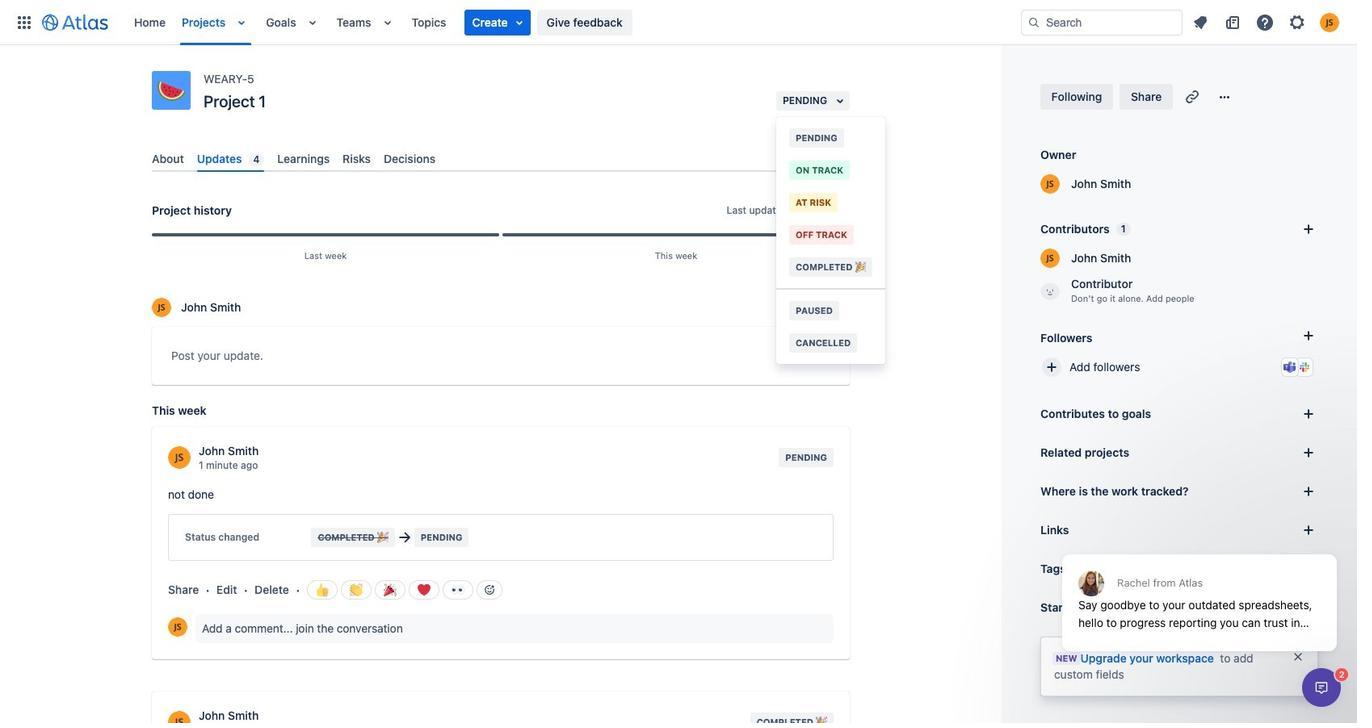 Task type: vqa. For each thing, say whether or not it's contained in the screenshot.
danger icon
no



Task type: describe. For each thing, give the bounding box(es) containing it.
1 horizontal spatial list
[[1186, 9, 1347, 35]]

add follower image
[[1042, 358, 1061, 377]]

0 horizontal spatial list
[[126, 0, 1021, 45]]

Main content area, start typing to enter text. text field
[[171, 347, 830, 372]]

1 vertical spatial dialog
[[1302, 669, 1341, 708]]

:eyes: image
[[451, 584, 464, 597]]

:clap: image
[[349, 584, 362, 597]]

settings image
[[1288, 13, 1307, 32]]

search image
[[1028, 16, 1040, 29]]

:thumbsup: image
[[316, 584, 328, 597]]

top element
[[10, 0, 1021, 45]]

:heart: image
[[417, 584, 430, 597]]

account image
[[1320, 13, 1339, 32]]

:thumbsup: image
[[316, 584, 328, 597]]

:tada: image
[[383, 584, 396, 597]]

list item inside the 'top' element
[[464, 9, 530, 35]]



Task type: locate. For each thing, give the bounding box(es) containing it.
add reaction image
[[483, 584, 496, 597]]

list item
[[464, 9, 530, 35]]

notifications image
[[1191, 13, 1210, 32]]

msteams logo showing  channels are connected to this project image
[[1284, 361, 1297, 374]]

help image
[[1255, 13, 1275, 32]]

changed to image
[[395, 528, 414, 548]]

2 group from the top
[[776, 288, 886, 364]]

slack logo showing nan channels are connected to this project image
[[1298, 361, 1311, 374]]

:tada: image
[[383, 584, 396, 597]]

:eyes: image
[[451, 584, 464, 597]]

add team or contributors image
[[1299, 220, 1318, 239]]

add work tracking links image
[[1299, 482, 1318, 502]]

Search field
[[1021, 9, 1183, 35]]

add a follower image
[[1299, 326, 1318, 346]]

tab list
[[145, 145, 856, 172]]

group
[[776, 117, 886, 288], [776, 288, 886, 364]]

:clap: image
[[349, 584, 362, 597]]

add related project image
[[1299, 443, 1318, 463]]

list
[[126, 0, 1021, 45], [1186, 9, 1347, 35]]

:heart: image
[[417, 584, 430, 597]]

add goals image
[[1299, 405, 1318, 424]]

dialog
[[1054, 515, 1345, 664], [1302, 669, 1341, 708]]

menu
[[776, 117, 886, 364]]

switch to... image
[[15, 13, 34, 32]]

0 vertical spatial dialog
[[1054, 515, 1345, 664]]

None search field
[[1021, 9, 1183, 35]]

banner
[[0, 0, 1357, 45]]

close banner image
[[1292, 651, 1305, 664]]

1 group from the top
[[776, 117, 886, 288]]



